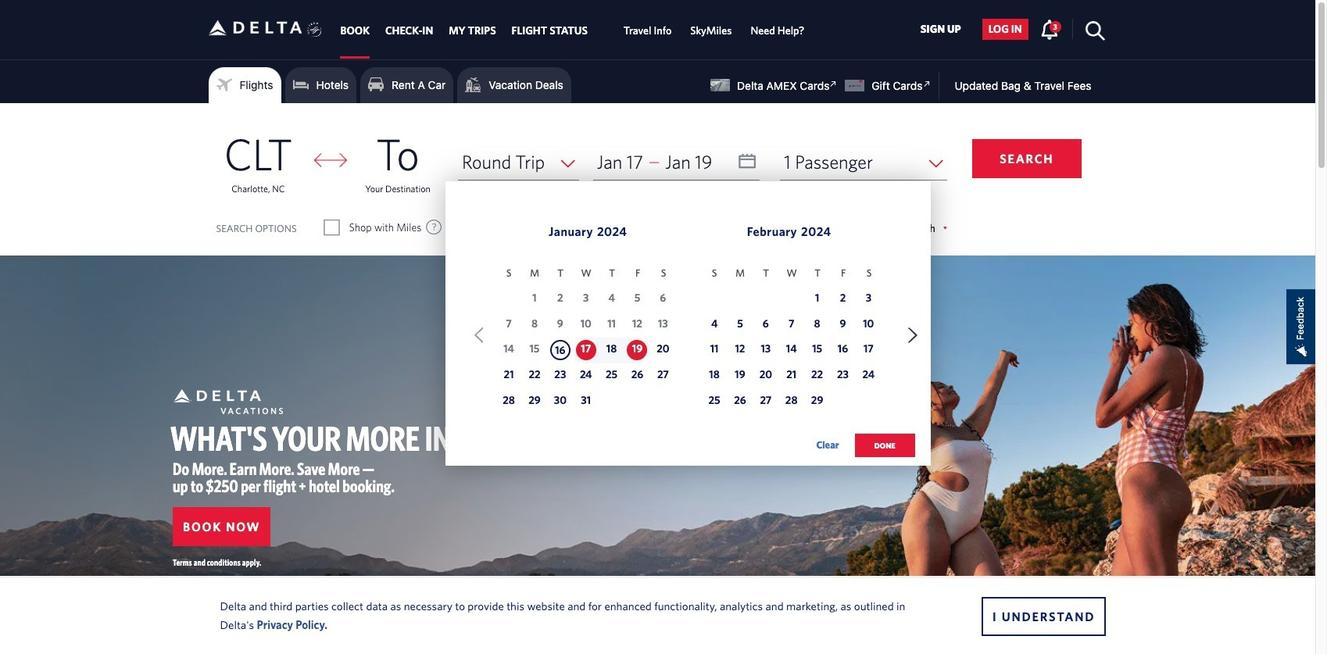 Task type: vqa. For each thing, say whether or not it's contained in the screenshot.
the topmost Map
no



Task type: locate. For each thing, give the bounding box(es) containing it.
tab list
[[333, 0, 814, 59]]

None field
[[458, 144, 579, 181], [780, 144, 947, 181], [458, 144, 579, 181], [780, 144, 947, 181]]

None checkbox
[[325, 220, 339, 235]]

None checkbox
[[604, 220, 618, 235]]

skyteam image
[[307, 5, 322, 54]]

this link opens another site in a new window that may not follow the same accessibility policies as delta air lines. image
[[826, 77, 841, 91]]

delta vacations logo image
[[174, 389, 283, 414]]

None text field
[[593, 144, 760, 181]]

tab panel
[[0, 103, 1315, 474]]



Task type: describe. For each thing, give the bounding box(es) containing it.
this link opens another site in a new window that may not follow the same accessibility policies as delta air lines. image
[[919, 77, 934, 91]]

delta air lines image
[[208, 3, 302, 52]]

calendar expanded, use arrow keys to select date application
[[445, 181, 931, 474]]



